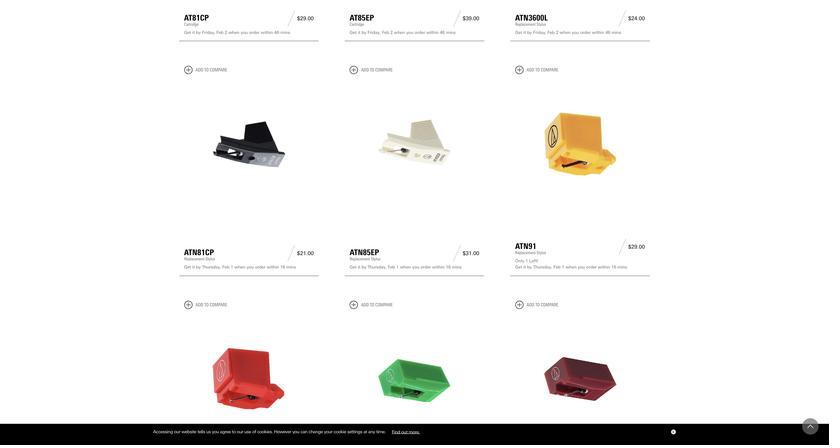 Task type: locate. For each thing, give the bounding box(es) containing it.
compare for 'add to compare' 'button' corresponding to atn95e image
[[375, 303, 393, 308]]

$29.00
[[297, 15, 314, 22], [628, 244, 645, 250]]

0 horizontal spatial $29.00
[[297, 15, 314, 22]]

atn81cp
[[184, 248, 214, 258]]

it inside only 1 left! get it by thursday, feb 1 when you order within 16 mins
[[524, 265, 526, 270]]

friday, for atn3600l
[[533, 30, 546, 35]]

$39.00
[[463, 15, 479, 22]]

0 horizontal spatial cartridge
[[184, 22, 199, 27]]

time.
[[376, 430, 386, 435]]

divider line image for at81cp
[[286, 10, 297, 27]]

add to compare for atn85ep image
[[361, 67, 393, 73]]

agree
[[220, 430, 231, 435]]

by down atn81cp replacement stylus at the bottom of the page
[[196, 265, 201, 270]]

get down atn3600l replacement stylus
[[515, 30, 522, 35]]

1 thursday, from the left
[[202, 265, 221, 270]]

out
[[401, 430, 408, 435]]

to for 'add to compare' 'button' related to atn85ep image
[[370, 67, 374, 73]]

stylus inside atn3600l replacement stylus
[[537, 22, 546, 27]]

2 get it by thursday, feb 1 when you order within 16 mins from the left
[[350, 265, 462, 270]]

2 cartridge from the left
[[350, 22, 364, 27]]

3 46 from the left
[[606, 30, 611, 35]]

2 horizontal spatial 2
[[556, 30, 559, 35]]

replacement for atn91
[[515, 251, 536, 255]]

thursday, for atn85ep
[[368, 265, 387, 270]]

mins
[[281, 30, 290, 35], [446, 30, 456, 35], [612, 30, 621, 35], [286, 265, 296, 270], [452, 265, 462, 270], [618, 265, 627, 270]]

friday, down atn3600l replacement stylus
[[533, 30, 546, 35]]

1 get it by thursday, feb 1 when you order within 16 mins from the left
[[184, 265, 296, 270]]

add for 'add to compare' 'button' related to atn85ep image
[[361, 67, 369, 73]]

add to compare
[[196, 67, 227, 73], [361, 67, 393, 73], [527, 67, 558, 73], [196, 303, 227, 308], [361, 303, 393, 308], [527, 303, 558, 308]]

add to compare button for atn91r image
[[184, 301, 227, 309]]

replacement
[[515, 22, 536, 27], [515, 251, 536, 255], [184, 257, 205, 262], [350, 257, 370, 262]]

by down left! on the bottom of page
[[527, 265, 532, 270]]

replacement inside atn3600l replacement stylus
[[515, 22, 536, 27]]

it down at81cp cartridge
[[192, 30, 195, 35]]

it
[[192, 30, 195, 35], [358, 30, 360, 35], [524, 30, 526, 35], [192, 265, 195, 270], [358, 265, 360, 270], [524, 265, 526, 270]]

divider line image for atn91
[[617, 239, 628, 255]]

0 horizontal spatial 2
[[225, 30, 227, 35]]

2 horizontal spatial get it by friday, feb 2 when you order within 46 mins
[[515, 30, 621, 35]]

feb inside only 1 left! get it by thursday, feb 1 when you order within 16 mins
[[554, 265, 561, 270]]

get it by thursday, feb 1 when you order within 16 mins
[[184, 265, 296, 270], [350, 265, 462, 270]]

compare for atn91r image's 'add to compare' 'button'
[[210, 303, 227, 308]]

add to compare for atn91 image
[[527, 67, 558, 73]]

by down atn3600l replacement stylus
[[527, 30, 532, 35]]

0 vertical spatial $29.00
[[297, 15, 314, 22]]

stylus for atn85ep
[[371, 257, 381, 262]]

stylus
[[537, 22, 546, 27], [537, 251, 546, 255], [206, 257, 215, 262], [371, 257, 381, 262]]

add to compare button
[[184, 66, 227, 74], [350, 66, 393, 74], [515, 66, 558, 74], [184, 301, 227, 309], [350, 301, 393, 309], [515, 301, 558, 309]]

2 horizontal spatial thursday,
[[533, 265, 552, 270]]

1
[[526, 259, 528, 264], [231, 265, 233, 270], [396, 265, 399, 270], [562, 265, 564, 270]]

0 horizontal spatial get it by friday, feb 2 when you order within 46 mins
[[184, 30, 290, 35]]

to
[[204, 67, 209, 73], [370, 67, 374, 73], [536, 67, 540, 73], [204, 303, 209, 308], [370, 303, 374, 308], [536, 303, 540, 308], [232, 430, 236, 435]]

$24.00
[[628, 15, 645, 22]]

1 16 from the left
[[280, 265, 285, 270]]

1 friday, from the left
[[202, 30, 215, 35]]

by
[[196, 30, 201, 35], [362, 30, 366, 35], [527, 30, 532, 35], [196, 265, 201, 270], [362, 265, 366, 270], [527, 265, 532, 270]]

add for 'add to compare' 'button' corresponding to atn95e image
[[361, 303, 369, 308]]

add to compare for atn81cp image
[[196, 67, 227, 73]]

add to compare button for atn91 image
[[515, 66, 558, 74]]

1 46 from the left
[[274, 30, 279, 35]]

replacement inside the atn85ep replacement stylus
[[350, 257, 370, 262]]

cartridge
[[184, 22, 199, 27], [350, 22, 364, 27]]

3 thursday, from the left
[[533, 265, 552, 270]]

stylus inside atn91 replacement stylus
[[537, 251, 546, 255]]

replacement inside atn91 replacement stylus
[[515, 251, 536, 255]]

0 horizontal spatial friday,
[[202, 30, 215, 35]]

3 friday, from the left
[[533, 30, 546, 35]]

any
[[368, 430, 375, 435]]

divider line image
[[286, 10, 297, 27], [451, 10, 463, 27], [617, 10, 628, 27], [617, 239, 628, 255], [286, 245, 297, 262], [451, 245, 463, 262]]

atn81cp replacement stylus
[[184, 248, 215, 262]]

$29.00 for at81cp
[[297, 15, 314, 22]]

46
[[274, 30, 279, 35], [440, 30, 445, 35], [606, 30, 611, 35]]

use
[[244, 430, 251, 435]]

2 horizontal spatial friday,
[[533, 30, 546, 35]]

atn95e image
[[350, 315, 479, 444]]

only 1 left! get it by thursday, feb 1 when you order within 16 mins
[[515, 259, 627, 270]]

to for 'add to compare' 'button' related to atn81cp image
[[204, 67, 209, 73]]

add to compare for atn95e image
[[361, 303, 393, 308]]

cartridge inside at81cp cartridge
[[184, 22, 199, 27]]

cartridge for at81cp
[[184, 22, 199, 27]]

3 2 from the left
[[556, 30, 559, 35]]

replacement inside atn81cp replacement stylus
[[184, 257, 205, 262]]

3 16 from the left
[[612, 265, 616, 270]]

cartridge inside at85ep cartridge
[[350, 22, 364, 27]]

can
[[301, 430, 308, 435]]

add to compare button for atn95ex image
[[515, 301, 558, 309]]

2 46 from the left
[[440, 30, 445, 35]]

add for atn91r image's 'add to compare' 'button'
[[196, 303, 203, 308]]

1 horizontal spatial $29.00
[[628, 244, 645, 250]]

add
[[196, 67, 203, 73], [361, 67, 369, 73], [527, 67, 534, 73], [196, 303, 203, 308], [361, 303, 369, 308], [527, 303, 534, 308]]

you
[[241, 30, 248, 35], [406, 30, 414, 35], [572, 30, 579, 35], [247, 265, 254, 270], [412, 265, 419, 270], [578, 265, 585, 270], [212, 430, 219, 435], [292, 430, 299, 435]]

2 horizontal spatial 46
[[606, 30, 611, 35]]

0 horizontal spatial 16
[[280, 265, 285, 270]]

1 horizontal spatial 46
[[440, 30, 445, 35]]

arrow up image
[[808, 424, 814, 430]]

stylus inside the atn85ep replacement stylus
[[371, 257, 381, 262]]

2 thursday, from the left
[[368, 265, 387, 270]]

2 16 from the left
[[446, 265, 451, 270]]

1 get it by friday, feb 2 when you order within 46 mins from the left
[[184, 30, 290, 35]]

1 vertical spatial $29.00
[[628, 244, 645, 250]]

by down at85ep cartridge
[[362, 30, 366, 35]]

add to compare button for atn95e image
[[350, 301, 393, 309]]

at81cp cartridge
[[184, 13, 209, 27]]

1 cartridge from the left
[[184, 22, 199, 27]]

stylus for atn3600l
[[537, 22, 546, 27]]

16 for atn81cp
[[280, 265, 285, 270]]

0 horizontal spatial get it by thursday, feb 1 when you order within 16 mins
[[184, 265, 296, 270]]

add to compare for atn91r image
[[196, 303, 227, 308]]

friday,
[[202, 30, 215, 35], [368, 30, 381, 35], [533, 30, 546, 35]]

within
[[261, 30, 273, 35], [426, 30, 439, 35], [592, 30, 604, 35], [267, 265, 279, 270], [432, 265, 445, 270], [598, 265, 610, 270]]

our left use
[[237, 430, 243, 435]]

2 get it by friday, feb 2 when you order within 46 mins from the left
[[350, 30, 456, 35]]

stylus for atn81cp
[[206, 257, 215, 262]]

46 for at81cp
[[274, 30, 279, 35]]

16 for atn85ep
[[446, 265, 451, 270]]

atn3600l
[[515, 13, 548, 23]]

1 2 from the left
[[225, 30, 227, 35]]

2 2 from the left
[[390, 30, 393, 35]]

atn91
[[515, 242, 536, 251]]

thursday, down the atn85ep replacement stylus
[[368, 265, 387, 270]]

stylus for atn91
[[537, 251, 546, 255]]

by down the atn85ep replacement stylus
[[362, 265, 366, 270]]

thursday, down atn81cp replacement stylus at the bottom of the page
[[202, 265, 221, 270]]

3 get it by friday, feb 2 when you order within 46 mins from the left
[[515, 30, 621, 35]]

0 horizontal spatial thursday,
[[202, 265, 221, 270]]

$21.00
[[297, 251, 314, 257]]

1 horizontal spatial friday,
[[368, 30, 381, 35]]

atn81cp image
[[184, 80, 314, 209]]

get it by friday, feb 2 when you order within 46 mins
[[184, 30, 290, 35], [350, 30, 456, 35], [515, 30, 621, 35]]

cookies.
[[257, 430, 273, 435]]

friday, down at81cp cartridge
[[202, 30, 215, 35]]

stylus inside atn81cp replacement stylus
[[206, 257, 215, 262]]

to for atn95ex image's 'add to compare' 'button'
[[536, 303, 540, 308]]

add for atn95ex image's 'add to compare' 'button'
[[527, 303, 534, 308]]

it down the atn85ep replacement stylus
[[358, 265, 360, 270]]

to for 'add to compare' 'button' corresponding to atn95e image
[[370, 303, 374, 308]]

0 horizontal spatial our
[[174, 430, 180, 435]]

it down the only
[[524, 265, 526, 270]]

our left website
[[174, 430, 180, 435]]

atn95ex image
[[515, 315, 645, 444]]

order
[[249, 30, 260, 35], [415, 30, 425, 35], [580, 30, 591, 35], [255, 265, 266, 270], [421, 265, 431, 270], [586, 265, 597, 270]]

get down at85ep cartridge
[[350, 30, 357, 35]]

16
[[280, 265, 285, 270], [446, 265, 451, 270], [612, 265, 616, 270]]

0 horizontal spatial 46
[[274, 30, 279, 35]]

2 friday, from the left
[[368, 30, 381, 35]]

1 horizontal spatial our
[[237, 430, 243, 435]]

compare
[[210, 67, 227, 73], [375, 67, 393, 73], [541, 67, 558, 73], [210, 303, 227, 308], [375, 303, 393, 308], [541, 303, 558, 308]]

add for 'add to compare' 'button' related to atn81cp image
[[196, 67, 203, 73]]

by inside only 1 left! get it by thursday, feb 1 when you order within 16 mins
[[527, 265, 532, 270]]

1 horizontal spatial get it by friday, feb 2 when you order within 46 mins
[[350, 30, 456, 35]]

get it by friday, feb 2 when you order within 46 mins for at81cp
[[184, 30, 290, 35]]

2 horizontal spatial 16
[[612, 265, 616, 270]]

thursday,
[[202, 265, 221, 270], [368, 265, 387, 270], [533, 265, 552, 270]]

1 horizontal spatial cartridge
[[350, 22, 364, 27]]

get down the only
[[515, 265, 522, 270]]

thursday, down left! on the bottom of page
[[533, 265, 552, 270]]

1 horizontal spatial get it by thursday, feb 1 when you order within 16 mins
[[350, 265, 462, 270]]

when inside only 1 left! get it by thursday, feb 1 when you order within 16 mins
[[566, 265, 577, 270]]

1 horizontal spatial 2
[[390, 30, 393, 35]]

2
[[225, 30, 227, 35], [390, 30, 393, 35], [556, 30, 559, 35]]

1 horizontal spatial thursday,
[[368, 265, 387, 270]]

feb
[[216, 30, 224, 35], [382, 30, 389, 35], [548, 30, 555, 35], [222, 265, 230, 270], [388, 265, 395, 270], [554, 265, 561, 270]]

when
[[229, 30, 240, 35], [394, 30, 405, 35], [560, 30, 571, 35], [234, 265, 245, 270], [400, 265, 411, 270], [566, 265, 577, 270]]

within inside only 1 left! get it by thursday, feb 1 when you order within 16 mins
[[598, 265, 610, 270]]

it down atn81cp replacement stylus at the bottom of the page
[[192, 265, 195, 270]]

1 horizontal spatial 16
[[446, 265, 451, 270]]

get
[[184, 30, 191, 35], [350, 30, 357, 35], [515, 30, 522, 35], [184, 265, 191, 270], [350, 265, 357, 270], [515, 265, 522, 270]]

our
[[174, 430, 180, 435], [237, 430, 243, 435]]

friday, down at85ep cartridge
[[368, 30, 381, 35]]

get it by thursday, feb 1 when you order within 16 mins for atn81cp
[[184, 265, 296, 270]]

it down atn3600l replacement stylus
[[524, 30, 526, 35]]



Task type: describe. For each thing, give the bounding box(es) containing it.
compare for 'add to compare' 'button' related to atn85ep image
[[375, 67, 393, 73]]

cookie
[[334, 430, 346, 435]]

thursday, for atn81cp
[[202, 265, 221, 270]]

2 for atn3600l
[[556, 30, 559, 35]]

$29.00 for atn91
[[628, 244, 645, 250]]

divider line image for atn81cp
[[286, 245, 297, 262]]

of
[[252, 430, 256, 435]]

add to compare for atn95ex image
[[527, 303, 558, 308]]

1 our from the left
[[174, 430, 180, 435]]

get down the atn85ep replacement stylus
[[350, 265, 357, 270]]

find out more.
[[392, 430, 420, 435]]

$31.00
[[463, 251, 479, 257]]

replacement for atn81cp
[[184, 257, 205, 262]]

to for 'add to compare' 'button' associated with atn91 image
[[536, 67, 540, 73]]

atn85ep replacement stylus
[[350, 248, 381, 262]]

only
[[515, 259, 524, 264]]

thursday, inside only 1 left! get it by thursday, feb 1 when you order within 16 mins
[[533, 265, 552, 270]]

atn3600l replacement stylus
[[515, 13, 548, 27]]

accessing
[[153, 430, 173, 435]]

tells
[[198, 430, 205, 435]]

at81cp
[[184, 13, 209, 23]]

find
[[392, 430, 400, 435]]

add to compare button for atn85ep image
[[350, 66, 393, 74]]

atn85ep
[[350, 248, 379, 258]]

16 inside only 1 left! get it by thursday, feb 1 when you order within 16 mins
[[612, 265, 616, 270]]

change
[[309, 430, 323, 435]]

however
[[274, 430, 291, 435]]

you inside only 1 left! get it by thursday, feb 1 when you order within 16 mins
[[578, 265, 585, 270]]

cartridge for at85ep
[[350, 22, 364, 27]]

mins inside only 1 left! get it by thursday, feb 1 when you order within 16 mins
[[618, 265, 627, 270]]

at85ep
[[350, 13, 374, 23]]

cross image
[[672, 431, 675, 434]]

divider line image for at85ep
[[451, 10, 463, 27]]

get it by friday, feb 2 when you order within 46 mins for at85ep
[[350, 30, 456, 35]]

it down at85ep cartridge
[[358, 30, 360, 35]]

get it by thursday, feb 1 when you order within 16 mins for atn85ep
[[350, 265, 462, 270]]

atn85ep image
[[350, 80, 479, 209]]

add to compare button for atn81cp image
[[184, 66, 227, 74]]

atn91 replacement stylus
[[515, 242, 546, 255]]

your
[[324, 430, 333, 435]]

by down at81cp cartridge
[[196, 30, 201, 35]]

atn91r image
[[184, 315, 314, 444]]

at85ep cartridge
[[350, 13, 374, 27]]

divider line image for atn3600l
[[617, 10, 628, 27]]

find out more. link
[[387, 427, 425, 438]]

2 for at85ep
[[390, 30, 393, 35]]

friday, for at81cp
[[202, 30, 215, 35]]

46 for atn3600l
[[606, 30, 611, 35]]

accessing our website tells us you agree to our use of cookies. however you can change your cookie settings at any time.
[[153, 430, 387, 435]]

to for atn91r image's 'add to compare' 'button'
[[204, 303, 209, 308]]

friday, for at85ep
[[368, 30, 381, 35]]

46 for at85ep
[[440, 30, 445, 35]]

get down atn81cp replacement stylus at the bottom of the page
[[184, 265, 191, 270]]

replacement for atn85ep
[[350, 257, 370, 262]]

add for 'add to compare' 'button' associated with atn91 image
[[527, 67, 534, 73]]

at
[[364, 430, 367, 435]]

2 our from the left
[[237, 430, 243, 435]]

get it by friday, feb 2 when you order within 46 mins for atn3600l
[[515, 30, 621, 35]]

compare for atn95ex image's 'add to compare' 'button'
[[541, 303, 558, 308]]

divider line image for atn85ep
[[451, 245, 463, 262]]

get down at81cp cartridge
[[184, 30, 191, 35]]

atn91 image
[[515, 80, 645, 209]]

left!
[[529, 259, 538, 264]]

us
[[206, 430, 211, 435]]

more.
[[409, 430, 420, 435]]

2 for at81cp
[[225, 30, 227, 35]]

compare for 'add to compare' 'button' associated with atn91 image
[[541, 67, 558, 73]]

settings
[[347, 430, 362, 435]]

replacement for atn3600l
[[515, 22, 536, 27]]

order inside only 1 left! get it by thursday, feb 1 when you order within 16 mins
[[586, 265, 597, 270]]

get inside only 1 left! get it by thursday, feb 1 when you order within 16 mins
[[515, 265, 522, 270]]

website
[[181, 430, 196, 435]]

compare for 'add to compare' 'button' related to atn81cp image
[[210, 67, 227, 73]]



Task type: vqa. For each thing, say whether or not it's contained in the screenshot.
At-
no



